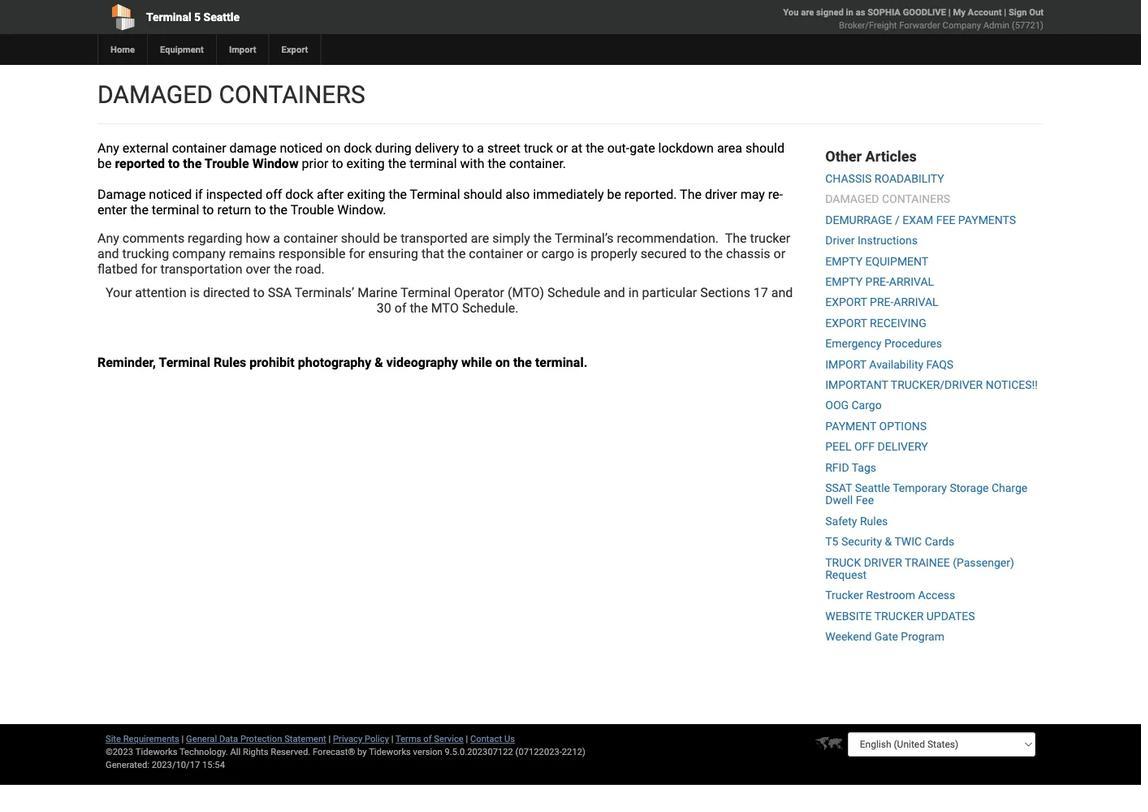 Task type: locate. For each thing, give the bounding box(es) containing it.
0 horizontal spatial rules
[[214, 355, 246, 370]]

| up forecast®
[[329, 734, 331, 744]]

terminal left the 'with' at the left top of page
[[410, 156, 457, 171]]

to
[[462, 141, 474, 156], [168, 156, 180, 171], [332, 156, 343, 171], [202, 202, 214, 218], [255, 202, 266, 218], [690, 246, 701, 262], [253, 285, 265, 301]]

dock inside "any external container damage noticed on dock during delivery to a street truck or at the out-gate lockdown area should be"
[[344, 141, 372, 156]]

1 horizontal spatial terminal
[[410, 156, 457, 171]]

0 vertical spatial containers
[[219, 80, 365, 109]]

seattle down tags
[[855, 481, 890, 495]]

terminal right reminder,
[[159, 355, 210, 370]]

to right "reported"
[[168, 156, 180, 171]]

pre- down 'empty pre-arrival' link
[[870, 296, 894, 309]]

on up after
[[326, 141, 341, 156]]

2 empty from the top
[[825, 275, 863, 289]]

1 vertical spatial in
[[629, 285, 639, 301]]

import link
[[216, 34, 269, 65]]

1 horizontal spatial seattle
[[855, 481, 890, 495]]

enter
[[97, 202, 127, 218]]

are
[[801, 7, 814, 17], [471, 231, 489, 246]]

reported to the trouble window prior to exiting the terminal with the container.
[[115, 156, 566, 171]]

properly
[[591, 246, 637, 262]]

containers down export link
[[219, 80, 365, 109]]

to left the ssa at top
[[253, 285, 265, 301]]

terminal down that
[[401, 285, 451, 301]]

be
[[97, 156, 112, 171], [607, 187, 621, 202], [383, 231, 397, 246]]

1 vertical spatial noticed
[[149, 187, 192, 202]]

1 vertical spatial exiting
[[347, 187, 385, 202]]

dock
[[344, 141, 372, 156], [285, 187, 313, 202]]

0 vertical spatial a
[[477, 141, 484, 156]]

dock right the off
[[285, 187, 313, 202]]

0 vertical spatial empty
[[825, 255, 863, 268]]

be up "damage"
[[97, 156, 112, 171]]

0 vertical spatial in
[[846, 7, 854, 17]]

noticed inside damage noticed if inspected off dock after exiting the terminal should also immediately be reported. the driver may re- enter the terminal to return to the trouble window.
[[149, 187, 192, 202]]

0 horizontal spatial for
[[141, 262, 157, 277]]

0 vertical spatial the
[[680, 187, 702, 202]]

seattle
[[204, 10, 240, 24], [855, 481, 890, 495]]

arrival
[[889, 275, 934, 289], [894, 296, 939, 309]]

for
[[349, 246, 365, 262], [141, 262, 157, 277]]

should inside damage noticed if inspected off dock after exiting the terminal should also immediately be reported. the driver may re- enter the terminal to return to the trouble window.
[[463, 187, 502, 202]]

a left "street"
[[477, 141, 484, 156]]

& inside other articles chassis roadability damaged containers demurrage / exam fee payments driver instructions empty equipment empty pre-arrival export pre-arrival export receiving emergency procedures import availability faqs important trucker/driver notices!! oog cargo payment options peel off delivery rfid tags ssat seattle temporary storage charge dwell fee safety rules t5 security & twic cards truck driver trainee (passenger) request trucker restroom access website trucker updates weekend gate program
[[885, 535, 892, 549]]

containers inside other articles chassis roadability damaged containers demurrage / exam fee payments driver instructions empty equipment empty pre-arrival export pre-arrival export receiving emergency procedures import availability faqs important trucker/driver notices!! oog cargo payment options peel off delivery rfid tags ssat seattle temporary storage charge dwell fee safety rules t5 security & twic cards truck driver trainee (passenger) request trucker restroom access website trucker updates weekend gate program
[[882, 193, 950, 206]]

0 vertical spatial export
[[825, 296, 867, 309]]

dock left during
[[344, 141, 372, 156]]

the up if at the top left
[[183, 156, 202, 171]]

terminal down "any external container damage noticed on dock during delivery to a street truck or at the out-gate lockdown area should be"
[[410, 187, 460, 202]]

payment options link
[[825, 420, 927, 433]]

should inside any comments regarding how a container should be transported are simply the terminal's recommendation.  the trucker and trucking company remains responsible for ensuring that the container or cargo is properly secured to the chassis or flatbed for transportation over the road. your attention is directed to ssa terminals' marine terminal operator (mto) schedule and in particular sections 17 and 30 of the mto schedule.
[[341, 231, 380, 246]]

1 horizontal spatial trouble
[[291, 202, 334, 218]]

0 vertical spatial of
[[395, 301, 406, 316]]

to right return at the top left
[[255, 202, 266, 218]]

1 horizontal spatial is
[[578, 246, 587, 262]]

0 vertical spatial dock
[[344, 141, 372, 156]]

damaged down the chassis
[[825, 193, 879, 206]]

in left particular
[[629, 285, 639, 301]]

dock inside damage noticed if inspected off dock after exiting the terminal should also immediately be reported. the driver may re- enter the terminal to return to the trouble window.
[[285, 187, 313, 202]]

the left terminal.
[[513, 355, 532, 370]]

peel
[[825, 440, 852, 454]]

1 vertical spatial rules
[[860, 515, 888, 528]]

0 vertical spatial &
[[375, 355, 383, 370]]

seattle right '5'
[[204, 10, 240, 24]]

reported
[[115, 156, 165, 171]]

1 vertical spatial empty
[[825, 275, 863, 289]]

damage noticed if inspected off dock after exiting the terminal should also immediately be reported. the driver may re- enter the terminal to return to the trouble window.
[[97, 187, 783, 218]]

comments
[[122, 231, 184, 246]]

on right while
[[495, 355, 510, 370]]

container up operator in the left top of the page
[[469, 246, 523, 262]]

0 horizontal spatial be
[[97, 156, 112, 171]]

0 horizontal spatial containers
[[219, 80, 365, 109]]

updates
[[927, 610, 975, 623]]

are inside any comments regarding how a container should be transported are simply the terminal's recommendation.  the trucker and trucking company remains responsible for ensuring that the container or cargo is properly secured to the chassis or flatbed for transportation over the road. your attention is directed to ssa terminals' marine terminal operator (mto) schedule and in particular sections 17 and 30 of the mto schedule.
[[471, 231, 489, 246]]

container up road.
[[283, 231, 338, 246]]

0 horizontal spatial dock
[[285, 187, 313, 202]]

0 horizontal spatial or
[[526, 246, 538, 262]]

& left twic
[[885, 535, 892, 549]]

exiting for after
[[347, 187, 385, 202]]

| left sign on the right
[[1004, 7, 1006, 17]]

regarding
[[188, 231, 242, 246]]

1 horizontal spatial of
[[423, 734, 432, 744]]

you
[[783, 7, 799, 17]]

trouble up inspected
[[205, 156, 249, 171]]

the right window.
[[389, 187, 407, 202]]

chassis roadability link
[[825, 172, 944, 185]]

sections
[[700, 285, 750, 301]]

import
[[825, 358, 867, 371]]

empty down empty equipment link on the right top of the page
[[825, 275, 863, 289]]

export up export receiving link
[[825, 296, 867, 309]]

a
[[477, 141, 484, 156], [273, 231, 280, 246]]

and right 17
[[771, 285, 793, 301]]

1 vertical spatial trouble
[[291, 202, 334, 218]]

seattle inside other articles chassis roadability damaged containers demurrage / exam fee payments driver instructions empty equipment empty pre-arrival export pre-arrival export receiving emergency procedures import availability faqs important trucker/driver notices!! oog cargo payment options peel off delivery rfid tags ssat seattle temporary storage charge dwell fee safety rules t5 security & twic cards truck driver trainee (passenger) request trucker restroom access website trucker updates weekend gate program
[[855, 481, 890, 495]]

1 horizontal spatial containers
[[882, 193, 950, 206]]

be inside "any external container damage noticed on dock during delivery to a street truck or at the out-gate lockdown area should be"
[[97, 156, 112, 171]]

0 horizontal spatial terminal
[[152, 202, 199, 218]]

statement
[[284, 734, 326, 744]]

over
[[246, 262, 270, 277]]

is down transportation
[[190, 285, 200, 301]]

payment
[[825, 420, 876, 433]]

exiting right after
[[347, 187, 385, 202]]

any left external
[[97, 141, 119, 156]]

1 horizontal spatial the
[[725, 231, 747, 246]]

home
[[110, 44, 135, 55]]

1 vertical spatial arrival
[[894, 296, 939, 309]]

noticed left if at the top left
[[149, 187, 192, 202]]

2 horizontal spatial be
[[607, 187, 621, 202]]

empty equipment link
[[825, 255, 929, 268]]

the left the mto
[[410, 301, 428, 316]]

1 vertical spatial containers
[[882, 193, 950, 206]]

15:54
[[202, 760, 225, 770]]

2 vertical spatial should
[[341, 231, 380, 246]]

rules left prohibit in the left of the page
[[214, 355, 246, 370]]

1 vertical spatial should
[[463, 187, 502, 202]]

0 vertical spatial on
[[326, 141, 341, 156]]

tags
[[852, 461, 876, 474]]

0 horizontal spatial container
[[172, 141, 226, 156]]

t5
[[825, 535, 839, 549]]

rules down fee
[[860, 515, 888, 528]]

should inside "any external container damage noticed on dock during delivery to a street truck or at the out-gate lockdown area should be"
[[746, 141, 785, 156]]

trucking
[[122, 246, 169, 262]]

reserved.
[[271, 747, 310, 757]]

0 vertical spatial exiting
[[346, 156, 385, 171]]

forwarder
[[899, 20, 940, 30]]

is
[[578, 246, 587, 262], [190, 285, 200, 301]]

1 horizontal spatial a
[[477, 141, 484, 156]]

for up attention
[[141, 262, 157, 277]]

0 vertical spatial damaged
[[97, 80, 213, 109]]

2 horizontal spatial or
[[774, 246, 785, 262]]

1 vertical spatial be
[[607, 187, 621, 202]]

tideworks
[[369, 747, 411, 757]]

should down window.
[[341, 231, 380, 246]]

the
[[586, 141, 604, 156], [183, 156, 202, 171], [388, 156, 406, 171], [488, 156, 506, 171], [389, 187, 407, 202], [130, 202, 149, 218], [269, 202, 288, 218], [533, 231, 552, 246], [447, 246, 466, 262], [705, 246, 723, 262], [274, 262, 292, 277], [410, 301, 428, 316], [513, 355, 532, 370]]

exiting inside damage noticed if inspected off dock after exiting the terminal should also immediately be reported. the driver may re- enter the terminal to return to the trouble window.
[[347, 187, 385, 202]]

1 horizontal spatial or
[[556, 141, 568, 156]]

important trucker/driver notices!! link
[[825, 378, 1038, 392]]

0 horizontal spatial seattle
[[204, 10, 240, 24]]

be left reported.
[[607, 187, 621, 202]]

0 horizontal spatial the
[[680, 187, 702, 202]]

are left simply in the left top of the page
[[471, 231, 489, 246]]

0 horizontal spatial is
[[190, 285, 200, 301]]

1 horizontal spatial should
[[463, 187, 502, 202]]

equipment
[[160, 44, 204, 55]]

exiting up window.
[[346, 156, 385, 171]]

0 horizontal spatial in
[[629, 285, 639, 301]]

should down the 'with' at the left top of page
[[463, 187, 502, 202]]

0 horizontal spatial are
[[471, 231, 489, 246]]

1 horizontal spatial in
[[846, 7, 854, 17]]

terminal 5 seattle
[[146, 10, 240, 24]]

1 horizontal spatial &
[[885, 535, 892, 549]]

2 horizontal spatial and
[[771, 285, 793, 301]]

0 horizontal spatial should
[[341, 231, 380, 246]]

export up 'emergency'
[[825, 316, 867, 330]]

the right at
[[586, 141, 604, 156]]

arrival down equipment
[[889, 275, 934, 289]]

1 empty from the top
[[825, 255, 863, 268]]

1 any from the top
[[97, 141, 119, 156]]

how
[[246, 231, 270, 246]]

2 any from the top
[[97, 231, 119, 246]]

& left 'videography'
[[375, 355, 383, 370]]

street
[[487, 141, 521, 156]]

should right area
[[746, 141, 785, 156]]

oog
[[825, 399, 849, 412]]

the left chassis
[[705, 246, 723, 262]]

trucker
[[875, 610, 924, 623]]

of
[[395, 301, 406, 316], [423, 734, 432, 744]]

while
[[461, 355, 492, 370]]

1 horizontal spatial rules
[[860, 515, 888, 528]]

terminal inside damage noticed if inspected off dock after exiting the terminal should also immediately be reported. the driver may re- enter the terminal to return to the trouble window.
[[410, 187, 460, 202]]

any for any comments regarding how a container should be transported are simply the terminal's recommendation.  the trucker and trucking company remains responsible for ensuring that the container or cargo is properly secured to the chassis or flatbed for transportation over the road. your attention is directed to ssa terminals' marine terminal operator (mto) schedule and in particular sections 17 and 30 of the mto schedule.
[[97, 231, 119, 246]]

are right you
[[801, 7, 814, 17]]

is right cargo at the top of page
[[578, 246, 587, 262]]

any inside "any external container damage noticed on dock during delivery to a street truck or at the out-gate lockdown area should be"
[[97, 141, 119, 156]]

demurrage / exam fee payments link
[[825, 213, 1016, 227]]

empty down the driver
[[825, 255, 863, 268]]

truck
[[825, 556, 861, 569]]

1 horizontal spatial be
[[383, 231, 397, 246]]

1 vertical spatial export
[[825, 316, 867, 330]]

on inside "any external container damage noticed on dock during delivery to a street truck or at the out-gate lockdown area should be"
[[326, 141, 341, 156]]

arrival up receiving
[[894, 296, 939, 309]]

as
[[856, 7, 865, 17]]

0 vertical spatial terminal
[[410, 156, 457, 171]]

pre- down empty equipment link on the right top of the page
[[866, 275, 889, 289]]

and down properly
[[604, 285, 625, 301]]

if
[[195, 187, 203, 202]]

1 horizontal spatial damaged
[[825, 193, 879, 206]]

privacy policy link
[[333, 734, 389, 744]]

0 horizontal spatial of
[[395, 301, 406, 316]]

| up 9.5.0.202307122
[[466, 734, 468, 744]]

0 vertical spatial any
[[97, 141, 119, 156]]

export pre-arrival link
[[825, 296, 939, 309]]

any for any external container damage noticed on dock during delivery to a street truck or at the out-gate lockdown area should be
[[97, 141, 119, 156]]

any inside any comments regarding how a container should be transported are simply the terminal's recommendation.  the trucker and trucking company remains responsible for ensuring that the container or cargo is properly secured to the chassis or flatbed for transportation over the road. your attention is directed to ssa terminals' marine terminal operator (mto) schedule and in particular sections 17 and 30 of the mto schedule.
[[97, 231, 119, 246]]

driver instructions link
[[825, 234, 918, 247]]

0 vertical spatial trouble
[[205, 156, 249, 171]]

noticed right damage on the top of page
[[280, 141, 323, 156]]

videography
[[386, 355, 458, 370]]

of right 30 at the left top
[[395, 301, 406, 316]]

safety
[[825, 515, 857, 528]]

1 vertical spatial are
[[471, 231, 489, 246]]

instructions
[[858, 234, 918, 247]]

trouble inside damage noticed if inspected off dock after exiting the terminal should also immediately be reported. the driver may re- enter the terminal to return to the trouble window.
[[291, 202, 334, 218]]

weekend
[[825, 630, 872, 644]]

1 vertical spatial dock
[[285, 187, 313, 202]]

2 export from the top
[[825, 316, 867, 330]]

and left "trucking"
[[97, 246, 119, 262]]

1 export from the top
[[825, 296, 867, 309]]

1 vertical spatial seattle
[[855, 481, 890, 495]]

the left driver
[[680, 187, 702, 202]]

forecast®
[[313, 747, 355, 757]]

0 vertical spatial are
[[801, 7, 814, 17]]

1 horizontal spatial dock
[[344, 141, 372, 156]]

temporary
[[893, 481, 947, 495]]

a right how
[[273, 231, 280, 246]]

technology.
[[179, 747, 228, 757]]

or
[[556, 141, 568, 156], [526, 246, 538, 262], [774, 246, 785, 262]]

trouble right the off
[[291, 202, 334, 218]]

2 vertical spatial be
[[383, 231, 397, 246]]

the left trucker
[[725, 231, 747, 246]]

a inside "any external container damage noticed on dock during delivery to a street truck or at the out-gate lockdown area should be"
[[477, 141, 484, 156]]

1 vertical spatial terminal
[[152, 202, 199, 218]]

or left cargo at the top of page
[[526, 246, 538, 262]]

you are signed in as sophia goodlive | my account | sign out broker/freight forwarder company admin (57721)
[[783, 7, 1044, 30]]

ssat
[[825, 481, 852, 495]]

the right simply in the left top of the page
[[533, 231, 552, 246]]

0 vertical spatial be
[[97, 156, 112, 171]]

container up if at the top left
[[172, 141, 226, 156]]

delivery
[[415, 141, 459, 156]]

your
[[106, 285, 132, 301]]

or inside "any external container damage noticed on dock during delivery to a street truck or at the out-gate lockdown area should be"
[[556, 141, 568, 156]]

security
[[841, 535, 882, 549]]

damaged down the equipment link
[[97, 80, 213, 109]]

1 horizontal spatial on
[[495, 355, 510, 370]]

1 horizontal spatial noticed
[[280, 141, 323, 156]]

0 horizontal spatial damaged
[[97, 80, 213, 109]]

of up "version" in the left of the page
[[423, 734, 432, 744]]

or right chassis
[[774, 246, 785, 262]]

cargo
[[852, 399, 882, 412]]

damaged inside other articles chassis roadability damaged containers demurrage / exam fee payments driver instructions empty equipment empty pre-arrival export pre-arrival export receiving emergency procedures import availability faqs important trucker/driver notices!! oog cargo payment options peel off delivery rfid tags ssat seattle temporary storage charge dwell fee safety rules t5 security & twic cards truck driver trainee (passenger) request trucker restroom access website trucker updates weekend gate program
[[825, 193, 879, 206]]

0 horizontal spatial on
[[326, 141, 341, 156]]

| up tideworks
[[391, 734, 394, 744]]

terminal up comments
[[152, 202, 199, 218]]

0 vertical spatial noticed
[[280, 141, 323, 156]]

0 vertical spatial should
[[746, 141, 785, 156]]

rules
[[214, 355, 246, 370], [860, 515, 888, 528]]

terminal inside any comments regarding how a container should be transported are simply the terminal's recommendation.  the trucker and trucking company remains responsible for ensuring that the container or cargo is properly secured to the chassis or flatbed for transportation over the road. your attention is directed to ssa terminals' marine terminal operator (mto) schedule and in particular sections 17 and 30 of the mto schedule.
[[401, 285, 451, 301]]

import availability faqs link
[[825, 358, 954, 371]]

1 vertical spatial the
[[725, 231, 747, 246]]

any down enter
[[97, 231, 119, 246]]

1 horizontal spatial are
[[801, 7, 814, 17]]

be down window.
[[383, 231, 397, 246]]

the right enter
[[130, 202, 149, 218]]

chassis
[[726, 246, 770, 262]]

0 vertical spatial pre-
[[866, 275, 889, 289]]

0 vertical spatial seattle
[[204, 10, 240, 24]]

0 horizontal spatial noticed
[[149, 187, 192, 202]]

containers up exam
[[882, 193, 950, 206]]

2 horizontal spatial should
[[746, 141, 785, 156]]

1 vertical spatial &
[[885, 535, 892, 549]]

signed
[[816, 7, 844, 17]]

or left at
[[556, 141, 568, 156]]

1 vertical spatial a
[[273, 231, 280, 246]]

the right that
[[447, 246, 466, 262]]

0 horizontal spatial a
[[273, 231, 280, 246]]

1 vertical spatial of
[[423, 734, 432, 744]]

noticed inside "any external container damage noticed on dock during delivery to a street truck or at the out-gate lockdown area should be"
[[280, 141, 323, 156]]

in left as
[[846, 7, 854, 17]]

to inside "any external container damage noticed on dock during delivery to a street truck or at the out-gate lockdown area should be"
[[462, 141, 474, 156]]

any external container damage noticed on dock during delivery to a street truck or at the out-gate lockdown area should be
[[97, 141, 785, 171]]

0 horizontal spatial trouble
[[205, 156, 249, 171]]

|
[[948, 7, 951, 17], [1004, 7, 1006, 17], [182, 734, 184, 744], [329, 734, 331, 744], [391, 734, 394, 744], [466, 734, 468, 744]]

1 vertical spatial any
[[97, 231, 119, 246]]

availability
[[869, 358, 924, 371]]

cargo
[[541, 246, 574, 262]]

articles
[[866, 148, 917, 165]]

1 vertical spatial is
[[190, 285, 200, 301]]

to right delivery
[[462, 141, 474, 156]]

for left ensuring
[[349, 246, 365, 262]]

1 vertical spatial on
[[495, 355, 510, 370]]

dwell
[[825, 494, 853, 507]]

(mto)
[[508, 285, 544, 301]]

1 vertical spatial damaged
[[825, 193, 879, 206]]



Task type: vqa. For each thing, say whether or not it's contained in the screenshot.
reported
yes



Task type: describe. For each thing, give the bounding box(es) containing it.
road.
[[295, 262, 325, 277]]

restroom
[[866, 589, 915, 602]]

0 horizontal spatial &
[[375, 355, 383, 370]]

trucker
[[750, 231, 790, 246]]

equipment link
[[147, 34, 216, 65]]

terms
[[396, 734, 421, 744]]

operator
[[454, 285, 504, 301]]

trucker
[[825, 589, 863, 602]]

schedule
[[547, 285, 601, 301]]

| left general
[[182, 734, 184, 744]]

1 horizontal spatial container
[[283, 231, 338, 246]]

to left return at the top left
[[202, 202, 214, 218]]

1 vertical spatial pre-
[[870, 296, 894, 309]]

storage
[[950, 481, 989, 495]]

to right prior
[[332, 156, 343, 171]]

driver
[[825, 234, 855, 247]]

service
[[434, 734, 464, 744]]

requirements
[[123, 734, 179, 744]]

driver
[[864, 556, 902, 569]]

faqs
[[926, 358, 954, 371]]

of inside site requirements | general data protection statement | privacy policy | terms of service | contact us ©2023 tideworks technology. all rights reserved. forecast® by tideworks version 9.5.0.202307122 (07122023-2212) generated: 2023/10/17 15:54
[[423, 734, 432, 744]]

remains
[[229, 246, 275, 262]]

terminal.
[[535, 355, 587, 370]]

site requirements | general data protection statement | privacy policy | terms of service | contact us ©2023 tideworks technology. all rights reserved. forecast® by tideworks version 9.5.0.202307122 (07122023-2212) generated: 2023/10/17 15:54
[[106, 734, 586, 770]]

mto
[[431, 301, 459, 316]]

fee
[[936, 213, 955, 227]]

gate
[[630, 141, 655, 156]]

us
[[504, 734, 515, 744]]

immediately
[[533, 187, 604, 202]]

the inside "any external container damage noticed on dock during delivery to a street truck or at the out-gate lockdown area should be"
[[586, 141, 604, 156]]

company
[[943, 20, 981, 30]]

the up the ssa at top
[[274, 262, 292, 277]]

1 horizontal spatial for
[[349, 246, 365, 262]]

ssa
[[268, 285, 292, 301]]

0 horizontal spatial and
[[97, 246, 119, 262]]

driver
[[705, 187, 737, 202]]

reported.
[[624, 187, 677, 202]]

be inside any comments regarding how a container should be transported are simply the terminal's recommendation.  the trucker and trucking company remains responsible for ensuring that the container or cargo is properly secured to the chassis or flatbed for transportation over the road. your attention is directed to ssa terminals' marine terminal operator (mto) schedule and in particular sections 17 and 30 of the mto schedule.
[[383, 231, 397, 246]]

trainee
[[905, 556, 950, 569]]

the left delivery
[[388, 156, 406, 171]]

the inside any comments regarding how a container should be transported are simply the terminal's recommendation.  the trucker and trucking company remains responsible for ensuring that the container or cargo is properly secured to the chassis or flatbed for transportation over the road. your attention is directed to ssa terminals' marine terminal operator (mto) schedule and in particular sections 17 and 30 of the mto schedule.
[[725, 231, 747, 246]]

external
[[122, 141, 169, 156]]

site
[[106, 734, 121, 744]]

admin
[[983, 20, 1010, 30]]

other
[[825, 148, 862, 165]]

charge
[[992, 481, 1028, 495]]

payments
[[958, 213, 1016, 227]]

responsible
[[279, 246, 346, 262]]

0 vertical spatial rules
[[214, 355, 246, 370]]

important
[[825, 378, 888, 392]]

0 vertical spatial is
[[578, 246, 587, 262]]

notices!!
[[986, 378, 1038, 392]]

area
[[717, 141, 742, 156]]

rfid
[[825, 461, 849, 474]]

site requirements link
[[106, 734, 179, 744]]

home link
[[97, 34, 147, 65]]

the inside damage noticed if inspected off dock after exiting the terminal should also immediately be reported. the driver may re- enter the terminal to return to the trouble window.
[[680, 187, 702, 202]]

directed
[[203, 285, 250, 301]]

be inside damage noticed if inspected off dock after exiting the terminal should also immediately be reported. the driver may re- enter the terminal to return to the trouble window.
[[607, 187, 621, 202]]

with
[[460, 156, 485, 171]]

of inside any comments regarding how a container should be transported are simply the terminal's recommendation.  the trucker and trucking company remains responsible for ensuring that the container or cargo is properly secured to the chassis or flatbed for transportation over the road. your attention is directed to ssa terminals' marine terminal operator (mto) schedule and in particular sections 17 and 30 of the mto schedule.
[[395, 301, 406, 316]]

account
[[968, 7, 1002, 17]]

the up how
[[269, 202, 288, 218]]

| left my
[[948, 7, 951, 17]]

2212)
[[562, 747, 586, 757]]

container inside "any external container damage noticed on dock during delivery to a street truck or at the out-gate lockdown area should be"
[[172, 141, 226, 156]]

emergency procedures link
[[825, 337, 942, 350]]

after
[[317, 187, 344, 202]]

exam
[[903, 213, 933, 227]]

re-
[[768, 187, 783, 202]]

out
[[1029, 7, 1044, 17]]

terminal left '5'
[[146, 10, 191, 24]]

damaged containers
[[97, 80, 365, 109]]

broker/freight
[[839, 20, 897, 30]]

window
[[252, 156, 299, 171]]

export receiving link
[[825, 316, 927, 330]]

1 horizontal spatial and
[[604, 285, 625, 301]]

program
[[901, 630, 945, 644]]

transportation
[[160, 262, 242, 277]]

30
[[377, 301, 391, 316]]

data
[[219, 734, 238, 744]]

marine
[[358, 285, 398, 301]]

exiting for to
[[346, 156, 385, 171]]

a inside any comments regarding how a container should be transported are simply the terminal's recommendation.  the trucker and trucking company remains responsible for ensuring that the container or cargo is properly secured to the chassis or flatbed for transportation over the road. your attention is directed to ssa terminals' marine terminal operator (mto) schedule and in particular sections 17 and 30 of the mto schedule.
[[273, 231, 280, 246]]

fee
[[856, 494, 874, 507]]

t5 security & twic cards link
[[825, 535, 954, 549]]

sign out link
[[1009, 7, 1044, 17]]

9.5.0.202307122
[[445, 747, 513, 757]]

in inside any comments regarding how a container should be transported are simply the terminal's recommendation.  the trucker and trucking company remains responsible for ensuring that the container or cargo is properly secured to the chassis or flatbed for transportation over the road. your attention is directed to ssa terminals' marine terminal operator (mto) schedule and in particular sections 17 and 30 of the mto schedule.
[[629, 285, 639, 301]]

in inside you are signed in as sophia goodlive | my account | sign out broker/freight forwarder company admin (57721)
[[846, 7, 854, 17]]

damage
[[97, 187, 146, 202]]

equipment
[[866, 255, 929, 268]]

particular
[[642, 285, 697, 301]]

(57721)
[[1012, 20, 1044, 30]]

return
[[217, 202, 251, 218]]

are inside you are signed in as sophia goodlive | my account | sign out broker/freight forwarder company admin (57721)
[[801, 7, 814, 17]]

terminal inside damage noticed if inspected off dock after exiting the terminal should also immediately be reported. the driver may re- enter the terminal to return to the trouble window.
[[152, 202, 199, 218]]

sophia
[[868, 7, 901, 17]]

5
[[194, 10, 201, 24]]

2023/10/17
[[152, 760, 200, 770]]

0 vertical spatial arrival
[[889, 275, 934, 289]]

the right the 'with' at the left top of page
[[488, 156, 506, 171]]

rules inside other articles chassis roadability damaged containers demurrage / exam fee payments driver instructions empty equipment empty pre-arrival export pre-arrival export receiving emergency procedures import availability faqs important trucker/driver notices!! oog cargo payment options peel off delivery rfid tags ssat seattle temporary storage charge dwell fee safety rules t5 security & twic cards truck driver trainee (passenger) request trucker restroom access website trucker updates weekend gate program
[[860, 515, 888, 528]]

inspected
[[206, 187, 262, 202]]

to right secured
[[690, 246, 701, 262]]

©2023 tideworks
[[106, 747, 177, 757]]

roadability
[[875, 172, 944, 185]]

2 horizontal spatial container
[[469, 246, 523, 262]]

all
[[230, 747, 241, 757]]



